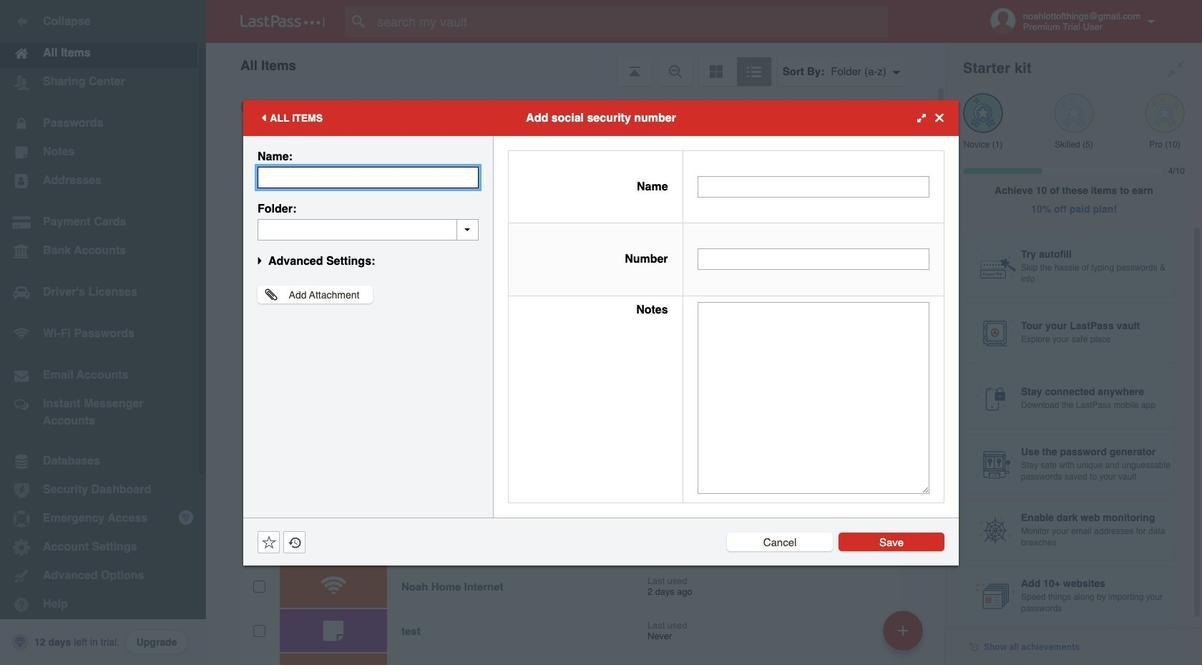 Task type: describe. For each thing, give the bounding box(es) containing it.
main navigation navigation
[[0, 0, 206, 665]]

new item navigation
[[878, 606, 932, 665]]



Task type: locate. For each thing, give the bounding box(es) containing it.
vault options navigation
[[206, 43, 946, 86]]

new item image
[[899, 625, 909, 635]]

lastpass image
[[241, 15, 325, 28]]

search my vault text field
[[345, 6, 917, 37]]

None text field
[[698, 176, 930, 197], [258, 219, 479, 240], [698, 249, 930, 270], [698, 302, 930, 494], [698, 176, 930, 197], [258, 219, 479, 240], [698, 249, 930, 270], [698, 302, 930, 494]]

dialog
[[243, 100, 959, 565]]

None text field
[[258, 166, 479, 188]]

Search search field
[[345, 6, 917, 37]]



